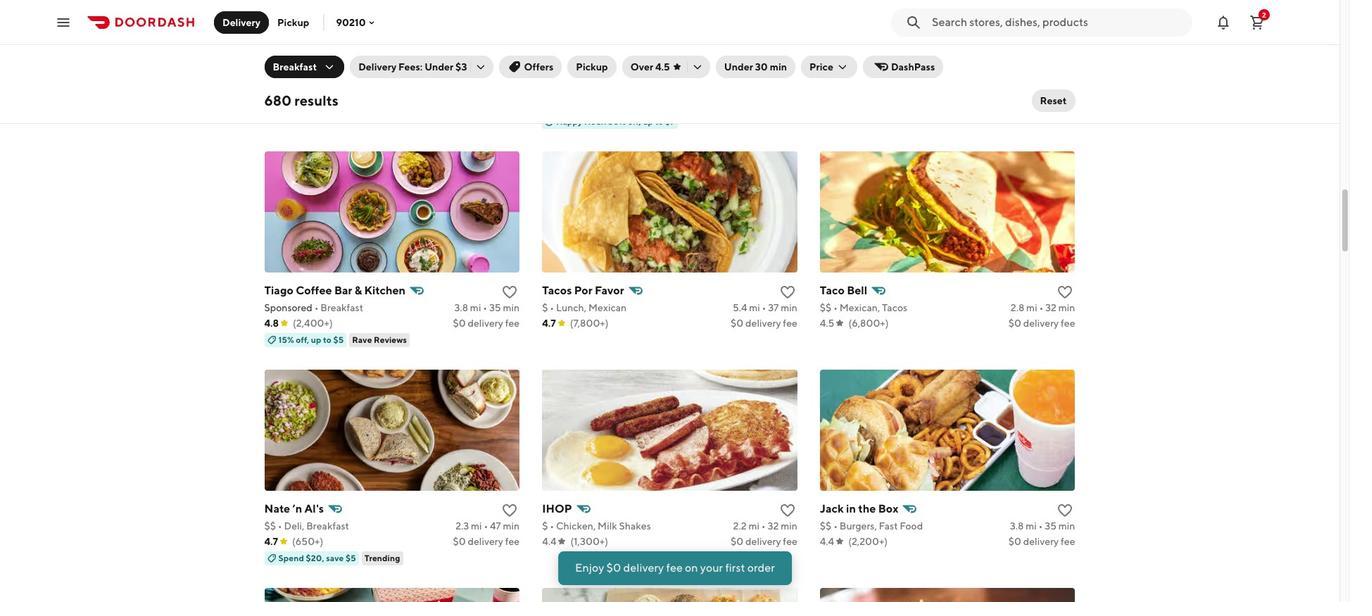 Task type: vqa. For each thing, say whether or not it's contained in the screenshot.
the bottom public
no



Task type: describe. For each thing, give the bounding box(es) containing it.
delivery for taco bell
[[1024, 317, 1059, 329]]

3 items, open order cart image
[[1249, 14, 1266, 31]]

breakfast down al's
[[307, 520, 349, 531]]

delivery for jack in the box
[[1024, 536, 1059, 547]]

fee for tiago coffee bar & kitchen
[[505, 317, 520, 329]]

price button
[[801, 56, 858, 78]]

price
[[810, 61, 834, 73]]

1 vertical spatial off,
[[296, 334, 309, 345]]

1 horizontal spatial $5
[[346, 553, 356, 563]]

delivery fees: under $3
[[359, 61, 467, 73]]

dashpass button
[[863, 56, 944, 78]]

pickup for top pickup button
[[277, 17, 309, 28]]

fee for tacos por favor
[[783, 317, 798, 329]]

min inside button
[[770, 61, 787, 73]]

cafe for huckleberry cafe
[[887, 65, 912, 79]]

reset
[[1040, 95, 1067, 106]]

$$ • bakery, breakfast
[[264, 84, 362, 95]]

2
[[1263, 10, 1267, 19]]

3.8 mi • 35 min for tiago coffee bar & kitchen
[[455, 302, 520, 313]]

4.5 for (2,100+)
[[264, 99, 279, 110]]

bar
[[334, 284, 352, 297]]

box
[[879, 502, 899, 515]]

30%
[[608, 116, 626, 127]]

5.4
[[733, 302, 747, 313]]

deli,
[[284, 520, 305, 531]]

mexican
[[589, 302, 627, 313]]

huckleberry
[[820, 65, 885, 79]]

0 vertical spatial to
[[655, 116, 664, 127]]

over
[[631, 61, 654, 73]]

reset button
[[1032, 89, 1076, 112]]

over 4.5
[[631, 61, 670, 73]]

(6,800+)
[[849, 317, 889, 329]]

shakes
[[619, 520, 651, 531]]

(1,300+)
[[571, 536, 608, 547]]

kitchen
[[364, 284, 406, 297]]

coffee
[[296, 284, 332, 297]]

delivery for delivery fees: under $3
[[359, 61, 397, 73]]

$​0 for ihop
[[731, 536, 744, 547]]

trending
[[365, 553, 400, 563]]

mi for nate 'n al's
[[471, 520, 482, 531]]

mi for ihop
[[749, 520, 760, 531]]

notification bell image
[[1215, 14, 1232, 31]]

4.7 for nate 'n al's
[[264, 536, 278, 547]]

results
[[295, 92, 339, 108]]

food
[[900, 520, 923, 531]]

5.4 mi • 37 min
[[733, 302, 798, 313]]

bakery
[[303, 65, 340, 79]]

under 30 min
[[724, 61, 787, 73]]

680
[[264, 92, 292, 108]]

crave
[[542, 65, 573, 79]]

1 horizontal spatial pickup button
[[568, 56, 617, 78]]

32 for ihop
[[768, 520, 779, 531]]

mi for jack in the box
[[1026, 520, 1037, 531]]

under inside button
[[724, 61, 753, 73]]

min for ihop
[[781, 520, 798, 531]]

bell
[[847, 284, 868, 297]]

milk
[[598, 520, 617, 531]]

enjoy $0 delivery fee on your first order
[[575, 561, 775, 575]]

(2,400+)
[[293, 317, 333, 329]]

dashpass
[[891, 61, 935, 73]]

(650+)
[[292, 536, 323, 547]]

first
[[726, 561, 745, 575]]

4.4 for ihop
[[542, 536, 557, 547]]

$​0 inside 7.2 mi • 44 min $​0 delivery fee
[[1009, 99, 1022, 110]]

delivery for nate 'n al's
[[468, 536, 503, 547]]

delivery button
[[214, 11, 269, 33]]

delivery for tiago coffee bar & kitchen
[[468, 317, 503, 329]]

al's
[[305, 502, 324, 515]]

under 30 min button
[[716, 56, 796, 78]]

44
[[1045, 84, 1057, 95]]

3.8 for jack in the box
[[1010, 520, 1024, 531]]

delivery inside 7.2 mi • 44 min $​0 delivery fee
[[1024, 99, 1059, 110]]

15% off, up to $5
[[279, 334, 344, 345]]

tiago coffee bar & kitchen
[[264, 284, 406, 297]]

• inside 7.2 mi • 44 min $​0 delivery fee
[[1039, 84, 1043, 95]]

min for jack in the box
[[1059, 520, 1076, 531]]

$ for tacos por favor
[[542, 302, 548, 313]]

$$ down corner
[[264, 84, 276, 95]]

$7
[[665, 116, 675, 127]]

happy
[[556, 116, 583, 127]]

7.2 mi • 44 min $​0 delivery fee
[[1009, 84, 1076, 110]]

corner
[[264, 65, 301, 79]]

hour:
[[584, 116, 607, 127]]

click to add this store to your saved list image for coffee
[[501, 284, 518, 300]]

$​0 for tiago coffee bar & kitchen
[[453, 317, 466, 329]]

delivery for ihop
[[746, 536, 781, 547]]

delivery for delivery
[[223, 17, 261, 28]]

$​0 delivery fee for bell
[[1009, 317, 1076, 329]]

corner bakery cafe
[[264, 65, 367, 79]]

$​0 for nate 'n al's
[[453, 536, 466, 547]]

delivery for tacos por favor
[[746, 317, 781, 329]]

$​0 delivery fee for 'n
[[453, 536, 520, 547]]

32 for taco bell
[[1046, 302, 1057, 313]]

Store search: begin typing to search for stores available on DoorDash text field
[[932, 14, 1184, 30]]

min for nate 'n al's
[[503, 520, 520, 531]]

mexican,
[[840, 302, 880, 313]]

2.8
[[1011, 302, 1025, 313]]

ihop
[[542, 502, 572, 515]]

rave
[[352, 334, 372, 345]]

'n
[[293, 502, 302, 515]]

1 cafe from the left
[[342, 65, 367, 79]]

enjoy
[[575, 561, 604, 575]]

min for taco bell
[[1059, 302, 1076, 313]]

90210 button
[[336, 17, 377, 28]]

0 vertical spatial up
[[643, 116, 654, 127]]

click to add this store to your saved list image for corner bakery cafe
[[501, 65, 518, 82]]

0 horizontal spatial up
[[311, 334, 321, 345]]

over 4.5 button
[[622, 56, 710, 78]]

$ • chicken, milk shakes
[[542, 520, 651, 531]]

open menu image
[[55, 14, 72, 31]]

breakfast button
[[264, 56, 344, 78]]

4.4 for jack in the box
[[820, 536, 835, 547]]

2.8 mi • 32 min
[[1011, 302, 1076, 313]]

$$ for jack in the box
[[820, 520, 832, 531]]



Task type: locate. For each thing, give the bounding box(es) containing it.
$5 right save
[[346, 553, 356, 563]]

tiago
[[264, 284, 294, 297]]

1 vertical spatial 3.8 mi • 35 min
[[1010, 520, 1076, 531]]

1 vertical spatial 4.7
[[264, 536, 278, 547]]

$0
[[607, 561, 621, 575]]

(2,100+)
[[293, 99, 331, 110]]

4.8
[[264, 317, 279, 329]]

35
[[489, 302, 501, 313], [1045, 520, 1057, 531]]

$$ for nate 'n al's
[[264, 520, 276, 531]]

•
[[278, 84, 282, 95], [1039, 84, 1043, 95], [315, 302, 319, 313], [483, 302, 487, 313], [550, 302, 554, 313], [762, 302, 767, 313], [834, 302, 838, 313], [1040, 302, 1044, 313], [278, 520, 282, 531], [484, 520, 488, 531], [550, 520, 554, 531], [762, 520, 766, 531], [834, 520, 838, 531], [1039, 520, 1043, 531]]

tacos up (6,800+)
[[882, 302, 908, 313]]

1 horizontal spatial up
[[643, 116, 654, 127]]

1 vertical spatial tacos
[[882, 302, 908, 313]]

cafe
[[342, 65, 367, 79], [576, 65, 601, 79], [887, 65, 912, 79]]

$ for ihop
[[542, 520, 548, 531]]

crave cafe
[[542, 65, 601, 79]]

90210
[[336, 17, 366, 28]]

taco bell
[[820, 284, 868, 297]]

1 vertical spatial up
[[311, 334, 321, 345]]

cafe right bakery
[[342, 65, 367, 79]]

0 horizontal spatial tacos
[[542, 284, 572, 297]]

3.8 mi • 35 min
[[455, 302, 520, 313], [1010, 520, 1076, 531]]

2.3 mi • 47 min
[[456, 520, 520, 531]]

1 horizontal spatial delivery
[[359, 61, 397, 73]]

4.7 down nate
[[264, 536, 278, 547]]

0 vertical spatial delivery
[[223, 17, 261, 28]]

$5 left rave at the bottom
[[333, 334, 344, 345]]

$$ • burgers, fast food
[[820, 520, 923, 531]]

2 cafe from the left
[[576, 65, 601, 79]]

2.2
[[733, 520, 747, 531]]

3 cafe from the left
[[887, 65, 912, 79]]

0 vertical spatial $
[[542, 302, 548, 313]]

under left 30
[[724, 61, 753, 73]]

$​0 delivery fee for coffee
[[453, 317, 520, 329]]

to left '$7'
[[655, 116, 664, 127]]

1 $ from the top
[[542, 302, 548, 313]]

pickup button
[[269, 11, 318, 33], [568, 56, 617, 78]]

spend $20, save $5
[[279, 553, 356, 563]]

to down (2,400+)
[[323, 334, 332, 345]]

0 vertical spatial $5
[[333, 334, 344, 345]]

pickup
[[277, 17, 309, 28], [576, 61, 608, 73]]

2 4.4 from the left
[[820, 536, 835, 547]]

breakfast down bakery
[[319, 84, 362, 95]]

fees:
[[399, 61, 423, 73]]

0 vertical spatial 35
[[489, 302, 501, 313]]

4.7
[[542, 317, 556, 329], [264, 536, 278, 547]]

1 horizontal spatial click to add this store to your saved list image
[[779, 65, 796, 82]]

0 horizontal spatial to
[[323, 334, 332, 345]]

on
[[685, 561, 698, 575]]

0 horizontal spatial delivery
[[223, 17, 261, 28]]

0 horizontal spatial off,
[[296, 334, 309, 345]]

7.2
[[1012, 84, 1024, 95]]

&
[[355, 284, 362, 297]]

click to add this store to your saved list image for jack in the box
[[1057, 502, 1074, 519]]

click to add this store to your saved list image for 'n
[[501, 502, 518, 519]]

1 vertical spatial $5
[[346, 553, 356, 563]]

click to add this store to your saved list image
[[501, 65, 518, 82], [779, 65, 796, 82], [1057, 502, 1074, 519]]

2 $ from the top
[[542, 520, 548, 531]]

breakfast inside button
[[273, 61, 317, 73]]

4.5 down corner
[[264, 99, 279, 110]]

pickup button left the 'over'
[[568, 56, 617, 78]]

under left $3
[[425, 61, 454, 73]]

save
[[326, 553, 344, 563]]

offers
[[524, 61, 554, 73]]

$​0 delivery fee
[[453, 317, 520, 329], [731, 317, 798, 329], [1009, 317, 1076, 329], [453, 536, 520, 547], [731, 536, 798, 547], [1009, 536, 1076, 547]]

fee inside 7.2 mi • 44 min $​0 delivery fee
[[1061, 99, 1076, 110]]

your
[[701, 561, 723, 575]]

4.5 for (6,800+)
[[820, 317, 835, 329]]

15%
[[279, 334, 294, 345]]

2 vertical spatial 4.5
[[820, 317, 835, 329]]

35 for jack in the box
[[1045, 520, 1057, 531]]

click to add this store to your saved list image for crave cafe
[[779, 65, 796, 82]]

4.7 for tacos por favor
[[542, 317, 556, 329]]

1 vertical spatial delivery
[[359, 61, 397, 73]]

1 4.4 from the left
[[542, 536, 557, 547]]

mi inside 7.2 mi • 44 min $​0 delivery fee
[[1026, 84, 1037, 95]]

sponsored
[[264, 302, 313, 313]]

0 horizontal spatial pickup
[[277, 17, 309, 28]]

breakfast down the bar on the left top of page
[[321, 302, 363, 313]]

to
[[655, 116, 664, 127], [323, 334, 332, 345]]

0 vertical spatial 4.7
[[542, 317, 556, 329]]

$20,
[[306, 553, 324, 563]]

por
[[574, 284, 593, 297]]

0 horizontal spatial under
[[425, 61, 454, 73]]

$$ down 'jack'
[[820, 520, 832, 531]]

breakfast
[[273, 61, 317, 73], [319, 84, 362, 95], [321, 302, 363, 313], [307, 520, 349, 531]]

breakfast up the bakery,
[[273, 61, 317, 73]]

cafe right huckleberry
[[887, 65, 912, 79]]

0 horizontal spatial 32
[[768, 520, 779, 531]]

fee for jack in the box
[[1061, 536, 1076, 547]]

(2,200+)
[[849, 536, 888, 547]]

favor
[[595, 284, 624, 297]]

1 horizontal spatial cafe
[[576, 65, 601, 79]]

off, right 15%
[[296, 334, 309, 345]]

happy hour: 30% off, up to $7
[[556, 116, 675, 127]]

0 horizontal spatial 4.7
[[264, 536, 278, 547]]

3.8
[[455, 302, 468, 313], [1010, 520, 1024, 531]]

$​0 for jack in the box
[[1009, 536, 1022, 547]]

min for tacos por favor
[[781, 302, 798, 313]]

tacos up lunch,
[[542, 284, 572, 297]]

4.7 down $ • lunch, mexican
[[542, 317, 556, 329]]

1 horizontal spatial 4.4
[[820, 536, 835, 547]]

0 vertical spatial 3.8 mi • 35 min
[[455, 302, 520, 313]]

2 horizontal spatial cafe
[[887, 65, 912, 79]]

0 horizontal spatial click to add this store to your saved list image
[[501, 65, 518, 82]]

off,
[[628, 116, 641, 127], [296, 334, 309, 345]]

1 vertical spatial 32
[[768, 520, 779, 531]]

2 button
[[1244, 8, 1272, 36]]

0 horizontal spatial 35
[[489, 302, 501, 313]]

0 vertical spatial tacos
[[542, 284, 572, 297]]

2 horizontal spatial 4.5
[[820, 317, 835, 329]]

1 horizontal spatial 35
[[1045, 520, 1057, 531]]

0 vertical spatial pickup button
[[269, 11, 318, 33]]

(7,800+)
[[570, 317, 609, 329]]

click to add this store to your saved list image for bell
[[1057, 284, 1074, 300]]

1 under from the left
[[425, 61, 454, 73]]

mi for tacos por favor
[[749, 302, 760, 313]]

4.5 inside button
[[656, 61, 670, 73]]

32 right 2.2
[[768, 520, 779, 531]]

off, right the '30%'
[[628, 116, 641, 127]]

4.5 down taco at the right of the page
[[820, 317, 835, 329]]

tacos por favor
[[542, 284, 624, 297]]

1 horizontal spatial pickup
[[576, 61, 608, 73]]

1 horizontal spatial off,
[[628, 116, 641, 127]]

1 vertical spatial 3.8
[[1010, 520, 1024, 531]]

0 horizontal spatial 4.4
[[542, 536, 557, 547]]

$$ down taco at the right of the page
[[820, 302, 832, 313]]

lunch,
[[556, 302, 587, 313]]

click to add this store to your saved list image for por
[[779, 284, 796, 300]]

0 horizontal spatial pickup button
[[269, 11, 318, 33]]

huckleberry cafe
[[820, 65, 912, 79]]

nate 'n al's
[[264, 502, 324, 515]]

nate
[[264, 502, 290, 515]]

1 vertical spatial $
[[542, 520, 548, 531]]

0 horizontal spatial 4.5
[[264, 99, 279, 110]]

up
[[643, 116, 654, 127], [311, 334, 321, 345]]

up down (2,400+)
[[311, 334, 321, 345]]

47
[[490, 520, 501, 531]]

fast
[[879, 520, 898, 531]]

1 horizontal spatial tacos
[[882, 302, 908, 313]]

4.4 down 'jack'
[[820, 536, 835, 547]]

$$ • mexican, tacos
[[820, 302, 908, 313]]

0 vertical spatial 3.8
[[455, 302, 468, 313]]

pickup button up breakfast button
[[269, 11, 318, 33]]

4.5 right the 'over'
[[656, 61, 670, 73]]

reviews
[[374, 334, 407, 345]]

0 vertical spatial off,
[[628, 116, 641, 127]]

2.3
[[456, 520, 469, 531]]

0 vertical spatial pickup
[[277, 17, 309, 28]]

35 for tiago coffee bar & kitchen
[[489, 302, 501, 313]]

mi for tiago coffee bar & kitchen
[[470, 302, 481, 313]]

1 horizontal spatial 3.8 mi • 35 min
[[1010, 520, 1076, 531]]

1 horizontal spatial to
[[655, 116, 664, 127]]

1 vertical spatial 35
[[1045, 520, 1057, 531]]

jack in the box
[[820, 502, 899, 515]]

0 horizontal spatial $5
[[333, 334, 344, 345]]

click to add this store to your saved list image
[[501, 284, 518, 300], [779, 284, 796, 300], [1057, 284, 1074, 300], [501, 502, 518, 519], [779, 502, 796, 519]]

1 horizontal spatial 3.8
[[1010, 520, 1024, 531]]

3.8 mi • 35 min for jack in the box
[[1010, 520, 1076, 531]]

$ down ihop
[[542, 520, 548, 531]]

3.8 for tiago coffee bar & kitchen
[[455, 302, 468, 313]]

$$ for taco bell
[[820, 302, 832, 313]]

fee for nate 'n al's
[[505, 536, 520, 547]]

32 right the 2.8
[[1046, 302, 1057, 313]]

tacos
[[542, 284, 572, 297], [882, 302, 908, 313]]

delivery inside button
[[223, 17, 261, 28]]

1 vertical spatial 4.5
[[264, 99, 279, 110]]

1 vertical spatial to
[[323, 334, 332, 345]]

4.4
[[542, 536, 557, 547], [820, 536, 835, 547]]

1 horizontal spatial 4.5
[[656, 61, 670, 73]]

30
[[755, 61, 768, 73]]

0 vertical spatial 32
[[1046, 302, 1057, 313]]

$ • lunch, mexican
[[542, 302, 627, 313]]

1 horizontal spatial 32
[[1046, 302, 1057, 313]]

pickup for rightmost pickup button
[[576, 61, 608, 73]]

$$ • deli, breakfast
[[264, 520, 349, 531]]

taco
[[820, 284, 845, 297]]

2 horizontal spatial click to add this store to your saved list image
[[1057, 502, 1074, 519]]

fee for taco bell
[[1061, 317, 1076, 329]]

32
[[1046, 302, 1057, 313], [768, 520, 779, 531]]

$​0 delivery fee for in
[[1009, 536, 1076, 547]]

0 horizontal spatial 3.8 mi • 35 min
[[455, 302, 520, 313]]

$​0 delivery fee for por
[[731, 317, 798, 329]]

$$
[[264, 84, 276, 95], [820, 302, 832, 313], [264, 520, 276, 531], [820, 520, 832, 531]]

1 horizontal spatial under
[[724, 61, 753, 73]]

pickup up breakfast button
[[277, 17, 309, 28]]

$​0 for taco bell
[[1009, 317, 1022, 329]]

$
[[542, 302, 548, 313], [542, 520, 548, 531]]

1 vertical spatial pickup
[[576, 61, 608, 73]]

cafe for crave cafe
[[576, 65, 601, 79]]

0 horizontal spatial 3.8
[[455, 302, 468, 313]]

cafe right crave
[[576, 65, 601, 79]]

min inside 7.2 mi • 44 min $​0 delivery fee
[[1059, 84, 1076, 95]]

delivery
[[223, 17, 261, 28], [359, 61, 397, 73]]

bakery,
[[284, 84, 317, 95]]

$ left lunch,
[[542, 302, 548, 313]]

0 vertical spatial 4.5
[[656, 61, 670, 73]]

4.4 down chicken,
[[542, 536, 557, 547]]

order
[[748, 561, 775, 575]]

2.2 mi • 32 min
[[733, 520, 798, 531]]

37
[[768, 302, 779, 313]]

min for tiago coffee bar & kitchen
[[503, 302, 520, 313]]

up left '$7'
[[643, 116, 654, 127]]

$$ down nate
[[264, 520, 276, 531]]

chicken,
[[556, 520, 596, 531]]

pickup right crave
[[576, 61, 608, 73]]

fee for ihop
[[783, 536, 798, 547]]

0 horizontal spatial cafe
[[342, 65, 367, 79]]

mi for taco bell
[[1027, 302, 1038, 313]]

jack
[[820, 502, 844, 515]]

sponsored • breakfast
[[264, 302, 363, 313]]

rave reviews
[[352, 334, 407, 345]]

spend
[[279, 553, 304, 563]]

1 vertical spatial pickup button
[[568, 56, 617, 78]]

2 under from the left
[[724, 61, 753, 73]]

$​0 for tacos por favor
[[731, 317, 744, 329]]

1 horizontal spatial 4.7
[[542, 317, 556, 329]]



